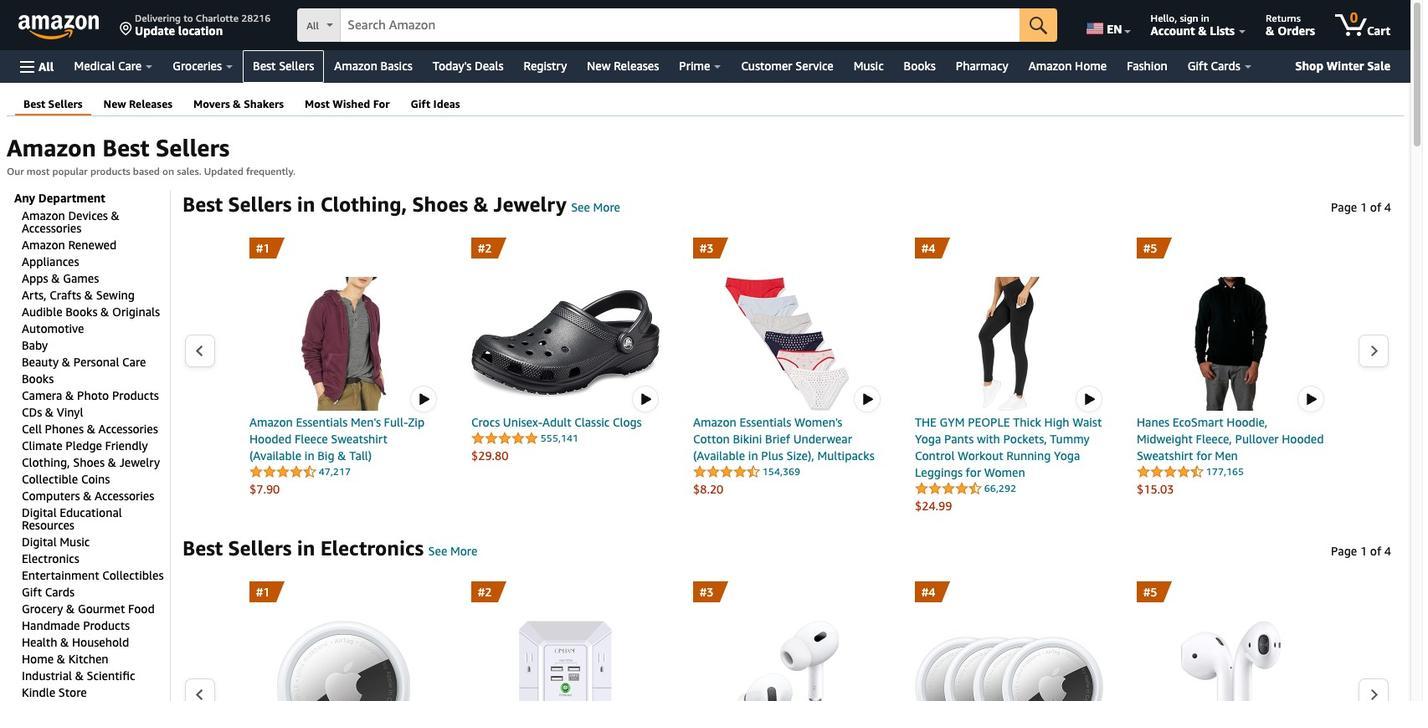 Task type: locate. For each thing, give the bounding box(es) containing it.
for down fleece,
[[1196, 449, 1212, 463]]

hooded left fleece
[[249, 432, 292, 446]]

most
[[27, 165, 50, 177]]

1 horizontal spatial home
[[1075, 59, 1107, 73]]

music right service
[[854, 59, 884, 73]]

hooded
[[249, 432, 292, 446], [1282, 432, 1324, 446]]

0 vertical spatial #1
[[256, 241, 270, 255]]

#4
[[922, 241, 935, 255], [922, 585, 935, 599]]

hello, sign in
[[1151, 12, 1210, 24]]

0 vertical spatial next image
[[1370, 345, 1379, 358]]

1 vertical spatial releases
[[129, 97, 172, 111]]

jewelry
[[494, 193, 567, 216], [119, 455, 160, 470]]

yoga down the tummy
[[1054, 449, 1080, 463]]

sweatshirt up tall)
[[331, 432, 387, 446]]

amazon up wished
[[334, 59, 377, 73]]

camera
[[22, 388, 62, 403]]

care right personal
[[122, 355, 146, 369]]

2 #1 from the top
[[256, 585, 270, 599]]

0 horizontal spatial yoga
[[915, 432, 941, 446]]

1 vertical spatial #4
[[922, 585, 935, 599]]

books right music link at right
[[904, 59, 936, 73]]

collectibles
[[102, 568, 164, 583]]

any department
[[14, 191, 105, 205]]

(available down cotton
[[693, 449, 745, 463]]

see inside best sellers in electronics see more
[[428, 544, 447, 558]]

0 vertical spatial #2
[[478, 241, 492, 255]]

educational
[[60, 506, 122, 520]]

gift ideas
[[411, 97, 460, 111]]

list for best sellers in electronics
[[216, 582, 1358, 702]]

0 horizontal spatial hooded
[[249, 432, 292, 446]]

waist
[[1073, 415, 1102, 429]]

gift up grocery
[[22, 585, 42, 599]]

2 hooded from the left
[[1282, 432, 1324, 446]]

electronics link
[[22, 552, 79, 566]]

1 page from the top
[[1331, 200, 1357, 214]]

1 vertical spatial books
[[65, 305, 98, 319]]

amazon inside amazon best sellers our most popular products based on sales.  updated frequently.
[[7, 134, 96, 162]]

digital
[[22, 506, 57, 520], [22, 535, 57, 549]]

2 previous image from the top
[[195, 689, 204, 702]]

clothing,
[[320, 193, 407, 216], [22, 455, 70, 470]]

new right registry
[[587, 59, 611, 73]]

amazon essentials women's cotton bikini brief underwear (available in plus size), multipacks
[[693, 415, 875, 463]]

#4 for best sellers in clothing, shoes & jewelry
[[922, 241, 935, 255]]

1 #2 from the top
[[478, 241, 492, 255]]

best sellers for the rightmost best sellers link
[[253, 59, 314, 73]]

releases up amazon best sellers our most popular products based on sales.  updated frequently.
[[129, 97, 172, 111]]

sweatshirt down midweight
[[1137, 449, 1193, 463]]

(available up 47,217 link
[[249, 449, 302, 463]]

2 #5 from the top
[[1144, 585, 1157, 599]]

gift cards link up grocery
[[22, 585, 75, 599]]

home down en
[[1075, 59, 1107, 73]]

group
[[22, 205, 170, 702]]

#3 for best sellers in clothing, shoes & jewelry
[[700, 241, 714, 255]]

the gym people thick high waist yoga pants with pockets, tummy control workout running yoga leggings for women image
[[915, 277, 1103, 411]]

sellers up sales.
[[156, 134, 230, 162]]

2 1 from the top
[[1360, 544, 1367, 558]]

1 digital from the top
[[22, 506, 57, 520]]

baby link
[[22, 338, 48, 352]]

crocs unisex-adult classic clogs
[[471, 415, 642, 429]]

music
[[854, 59, 884, 73], [60, 535, 90, 549]]

navigation navigation
[[0, 0, 1423, 702]]

delivering to charlotte 28216 update location
[[135, 12, 271, 38]]

home inside amazon devices & accessories amazon renewed appliances apps & games arts, crafts & sewing audible books & originals automotive baby beauty & personal care books camera & photo products cds & vinyl cell phones & accessories climate pledge friendly clothing, shoes & jewelry collectible coins computers & accessories digital educational resources digital music electronics entertainment collectibles gift cards grocery & gourmet food handmade products health & household home & kitchen industrial & scientific kindle store
[[22, 652, 54, 666]]

0 horizontal spatial see
[[428, 544, 447, 558]]

amazon right 'pharmacy'
[[1029, 59, 1072, 73]]

releases for the rightmost new releases link
[[614, 59, 659, 73]]

1 vertical spatial products
[[83, 619, 130, 633]]

updated
[[204, 165, 243, 177]]

1 vertical spatial next image
[[1370, 689, 1379, 702]]

1 vertical spatial previous image
[[195, 689, 204, 702]]

0 horizontal spatial electronics
[[22, 552, 79, 566]]

medical care
[[74, 59, 142, 73]]

products down gourmet
[[83, 619, 130, 633]]

#1 for clothing,
[[256, 241, 270, 255]]

tree
[[14, 191, 171, 702]]

None submit
[[1020, 8, 1057, 42]]

1 horizontal spatial essentials
[[740, 415, 791, 429]]

best sellers link up shakers
[[243, 54, 324, 78]]

new releases link down all search box
[[577, 54, 669, 78]]

grocery & gourmet food link
[[22, 602, 155, 616]]

cards down entertainment
[[45, 585, 75, 599]]

0 vertical spatial sweatshirt
[[331, 432, 387, 446]]

0 horizontal spatial more
[[450, 544, 477, 558]]

apple airtag image
[[249, 621, 438, 702]]

0 vertical spatial previous image
[[195, 345, 204, 358]]

previous image
[[195, 345, 204, 358], [195, 689, 204, 702]]

music down digital educational resources link
[[60, 535, 90, 549]]

amazon basics link
[[324, 54, 422, 78]]

kitchen
[[68, 652, 108, 666]]

1 horizontal spatial yoga
[[1054, 449, 1080, 463]]

1 1 from the top
[[1360, 200, 1367, 214]]

1 horizontal spatial more
[[593, 200, 620, 214]]

1 #1 from the top
[[256, 241, 270, 255]]

1 vertical spatial yoga
[[1054, 449, 1080, 463]]

1 horizontal spatial jewelry
[[494, 193, 567, 216]]

sweatshirt inside hanes ecosmart hoodie, midweight fleece, pullover hooded sweatshirt for men
[[1137, 449, 1193, 463]]

0 vertical spatial shoes
[[412, 193, 468, 216]]

arts,
[[22, 288, 46, 302]]

1 horizontal spatial new
[[587, 59, 611, 73]]

#5
[[1144, 241, 1157, 255], [1144, 585, 1157, 599]]

new releases down all search box
[[587, 59, 659, 73]]

2 #4 from the top
[[922, 585, 935, 599]]

best
[[253, 59, 276, 73], [23, 97, 45, 111], [102, 134, 149, 162], [182, 193, 223, 216], [182, 537, 223, 560]]

#2 for &
[[478, 241, 492, 255]]

list
[[216, 238, 1358, 515], [216, 582, 1358, 702]]

1 horizontal spatial gift
[[411, 97, 430, 111]]

electronics down $7.90 link
[[320, 537, 424, 560]]

2 next image from the top
[[1370, 689, 1379, 702]]

1 horizontal spatial see
[[571, 200, 590, 214]]

crocs unisex-adult classic clogs image
[[471, 277, 660, 411]]

1 previous image from the top
[[195, 345, 204, 358]]

digital down 'resources'
[[22, 535, 57, 549]]

amazon renewed link
[[22, 238, 117, 252]]

hoodie,
[[1227, 415, 1268, 429]]

home inside navigation 'navigation'
[[1075, 59, 1107, 73]]

2 page 1 of 4 from the top
[[1331, 544, 1391, 558]]

multipacks
[[817, 449, 875, 463]]

new
[[587, 59, 611, 73], [103, 97, 126, 111]]

2 horizontal spatial gift
[[1188, 59, 1208, 73]]

all down amazon image
[[39, 59, 54, 73]]

1 horizontal spatial releases
[[614, 59, 659, 73]]

essentials up brief
[[740, 415, 791, 429]]

the gym people thick high waist yoga pants with pockets, tummy control workout running yoga leggings for women
[[915, 415, 1102, 480]]

winter
[[1327, 59, 1364, 73]]

0 vertical spatial best sellers link
[[243, 54, 324, 78]]

sweatshirt
[[331, 432, 387, 446], [1137, 449, 1193, 463]]

pockets,
[[1003, 432, 1047, 446]]

sellers up most
[[279, 59, 314, 73]]

1 4 from the top
[[1384, 200, 1391, 214]]

appliances link
[[22, 254, 79, 269]]

page for best sellers in clothing, shoes & jewelry
[[1331, 200, 1357, 214]]

accessories up amazon renewed link
[[22, 221, 81, 235]]

cart
[[1367, 23, 1390, 38]]

1 vertical spatial sweatshirt
[[1137, 449, 1193, 463]]

0 vertical spatial page 1 of 4
[[1331, 200, 1391, 214]]

for
[[1196, 449, 1212, 463], [966, 465, 981, 480]]

0 vertical spatial books
[[904, 59, 936, 73]]

1 vertical spatial #5
[[1144, 585, 1157, 599]]

gift cards link down lists
[[1178, 54, 1261, 78]]

groceries link
[[163, 54, 243, 78]]

2 essentials from the left
[[740, 415, 791, 429]]

0 horizontal spatial see more link
[[428, 544, 477, 558]]

essentials inside amazon essentials women's cotton bikini brief underwear (available in plus size), multipacks
[[740, 415, 791, 429]]

All search field
[[297, 8, 1057, 44]]

#1 down best sellers in electronics see more
[[256, 585, 270, 599]]

1 vertical spatial 1
[[1360, 544, 1367, 558]]

hooded inside hanes ecosmart hoodie, midweight fleece, pullover hooded sweatshirt for men
[[1282, 432, 1324, 446]]

1 vertical spatial gift
[[411, 97, 430, 111]]

fleece
[[295, 432, 328, 446]]

best inside best sellers link
[[253, 59, 276, 73]]

#5 for best sellers in electronics
[[1144, 585, 1157, 599]]

0 vertical spatial 1
[[1360, 200, 1367, 214]]

food
[[128, 602, 155, 616]]

arts, crafts & sewing link
[[22, 288, 135, 302]]

releases down all search box
[[614, 59, 659, 73]]

next image for best sellers in electronics
[[1370, 689, 1379, 702]]

best sellers link
[[243, 54, 324, 78], [23, 97, 83, 111]]

0 vertical spatial cards
[[1211, 59, 1240, 73]]

releases inside navigation 'navigation'
[[614, 59, 659, 73]]

music inside amazon devices & accessories amazon renewed appliances apps & games arts, crafts & sewing audible books & originals automotive baby beauty & personal care books camera & photo products cds & vinyl cell phones & accessories climate pledge friendly clothing, shoes & jewelry collectible coins computers & accessories digital educational resources digital music electronics entertainment collectibles gift cards grocery & gourmet food handmade products health & household home & kitchen industrial & scientific kindle store
[[60, 535, 90, 549]]

gift left ideas
[[411, 97, 430, 111]]

books link down "beauty"
[[22, 372, 54, 386]]

best sellers in clothing, shoes & jewelry see more
[[182, 193, 620, 216]]

1 vertical spatial #2
[[478, 585, 492, 599]]

today's deals link
[[422, 54, 514, 78]]

1 horizontal spatial books
[[65, 305, 98, 319]]

1 horizontal spatial cards
[[1211, 59, 1240, 73]]

electronics down digital music link
[[22, 552, 79, 566]]

health & household link
[[22, 635, 129, 650]]

household
[[72, 635, 129, 650]]

0 vertical spatial new releases
[[587, 59, 659, 73]]

department
[[38, 191, 105, 205]]

all right "28216"
[[307, 19, 319, 32]]

hooded inside amazon essentials men's full-zip hooded fleece sweatshirt (available in big & tall)
[[249, 432, 292, 446]]

essentials inside amazon essentials men's full-zip hooded fleece sweatshirt (available in big & tall)
[[296, 415, 348, 429]]

0 horizontal spatial home
[[22, 652, 54, 666]]

1 horizontal spatial all
[[307, 19, 319, 32]]

gift inside amazon devices & accessories amazon renewed appliances apps & games arts, crafts & sewing audible books & originals automotive baby beauty & personal care books camera & photo products cds & vinyl cell phones & accessories climate pledge friendly clothing, shoes & jewelry collectible coins computers & accessories digital educational resources digital music electronics entertainment collectibles gift cards grocery & gourmet food handmade products health & household home & kitchen industrial & scientific kindle store
[[22, 585, 42, 599]]

0 vertical spatial page
[[1331, 200, 1357, 214]]

1 page 1 of 4 from the top
[[1331, 200, 1391, 214]]

0 vertical spatial all
[[307, 19, 319, 32]]

accessories
[[22, 221, 81, 235], [98, 422, 158, 436], [95, 489, 154, 503]]

2 page from the top
[[1331, 544, 1357, 558]]

1 #5 from the top
[[1144, 241, 1157, 255]]

hanes ecosmart hoodie, midweight fleece, pullover hooded sweatshirt for men link
[[1137, 414, 1325, 465]]

most
[[305, 97, 330, 111]]

1 horizontal spatial (available
[[693, 449, 745, 463]]

2 vertical spatial gift
[[22, 585, 42, 599]]

#3
[[700, 241, 714, 255], [700, 585, 714, 599]]

new releases inside navigation 'navigation'
[[587, 59, 659, 73]]

amazon for amazon essentials men's full-zip hooded fleece sweatshirt (available in big & tall)
[[249, 415, 293, 429]]

sewing
[[96, 288, 135, 302]]

1 hooded from the left
[[249, 432, 292, 446]]

0 horizontal spatial best sellers link
[[23, 97, 83, 111]]

of
[[1370, 200, 1381, 214], [1370, 544, 1381, 558]]

yoga down the
[[915, 432, 941, 446]]

& inside amazon essentials men's full-zip hooded fleece sweatshirt (available in big & tall)
[[338, 449, 346, 463]]

beauty
[[22, 355, 59, 369]]

$24.99 link
[[915, 498, 1103, 515]]

1 vertical spatial digital
[[22, 535, 57, 549]]

new releases down medical care link
[[103, 97, 172, 111]]

1 vertical spatial 4
[[1384, 544, 1391, 558]]

1 essentials from the left
[[296, 415, 348, 429]]

0 vertical spatial gift
[[1188, 59, 1208, 73]]

1 vertical spatial clothing,
[[22, 455, 70, 470]]

books down arts, crafts & sewing link
[[65, 305, 98, 319]]

home down health
[[22, 652, 54, 666]]

care inside amazon devices & accessories amazon renewed appliances apps & games arts, crafts & sewing audible books & originals automotive baby beauty & personal care books camera & photo products cds & vinyl cell phones & accessories climate pledge friendly clothing, shoes & jewelry collectible coins computers & accessories digital educational resources digital music electronics entertainment collectibles gift cards grocery & gourmet food handmade products health & household home & kitchen industrial & scientific kindle store
[[122, 355, 146, 369]]

best sellers inside navigation 'navigation'
[[253, 59, 314, 73]]

1 vertical spatial all
[[39, 59, 54, 73]]

beauty & personal care link
[[22, 355, 146, 369]]

66,292 link
[[915, 481, 1016, 497]]

scientific
[[87, 669, 135, 683]]

1 next image from the top
[[1370, 345, 1379, 358]]

gift inside navigation 'navigation'
[[1188, 59, 1208, 73]]

books down "beauty"
[[22, 372, 54, 386]]

sweatshirt inside amazon essentials men's full-zip hooded fleece sweatshirt (available in big & tall)
[[331, 432, 387, 446]]

new releases for bottom new releases link
[[103, 97, 172, 111]]

page for best sellers in electronics
[[1331, 544, 1357, 558]]

of for best sellers in electronics
[[1370, 544, 1381, 558]]

products right photo on the left bottom of the page
[[112, 388, 159, 403]]

books link left 'pharmacy'
[[894, 54, 946, 78]]

for up 66,292 link
[[966, 465, 981, 480]]

1 vertical spatial best sellers
[[23, 97, 83, 111]]

audible books & originals link
[[22, 305, 160, 319]]

amazon inside amazon essentials women's cotton bikini brief underwear (available in plus size), multipacks
[[693, 415, 736, 429]]

of for best sellers in clothing, shoes & jewelry
[[1370, 200, 1381, 214]]

1 vertical spatial jewelry
[[119, 455, 160, 470]]

2 #2 from the top
[[478, 585, 492, 599]]

0 horizontal spatial shoes
[[73, 455, 105, 470]]

books inside navigation 'navigation'
[[904, 59, 936, 73]]

0 vertical spatial music
[[854, 59, 884, 73]]

more inside best sellers in electronics see more
[[450, 544, 477, 558]]

amazon for amazon basics
[[334, 59, 377, 73]]

28216
[[241, 12, 271, 24]]

0 horizontal spatial cards
[[45, 585, 75, 599]]

best sellers down the all button
[[23, 97, 83, 111]]

sellers down $7.90
[[228, 537, 292, 560]]

update
[[135, 23, 175, 38]]

collectible coins link
[[22, 472, 110, 486]]

0 vertical spatial best sellers
[[253, 59, 314, 73]]

amazon inside amazon essentials men's full-zip hooded fleece sweatshirt (available in big & tall)
[[249, 415, 293, 429]]

amazon down any department
[[22, 208, 65, 223]]

1 vertical spatial home
[[22, 652, 54, 666]]

0 vertical spatial #4
[[922, 241, 935, 255]]

2 of from the top
[[1370, 544, 1381, 558]]

1 horizontal spatial see more link
[[571, 200, 620, 214]]

in inside navigation 'navigation'
[[1201, 12, 1210, 24]]

brief
[[765, 432, 790, 446]]

all
[[307, 19, 319, 32], [39, 59, 54, 73]]

gift down 'account & lists'
[[1188, 59, 1208, 73]]

1 #3 from the top
[[700, 241, 714, 255]]

best sellers link down the all button
[[23, 97, 83, 111]]

0 horizontal spatial new releases
[[103, 97, 172, 111]]

crocs
[[471, 415, 500, 429]]

today's deals
[[433, 59, 504, 73]]

best sellers up shakers
[[253, 59, 314, 73]]

all inside button
[[39, 59, 54, 73]]

0 vertical spatial clothing,
[[320, 193, 407, 216]]

2 #3 from the top
[[700, 585, 714, 599]]

sweatshirt for ecosmart
[[1137, 449, 1193, 463]]

care right medical
[[118, 59, 142, 73]]

orders
[[1278, 23, 1315, 38]]

amazon up 47,217 link
[[249, 415, 293, 429]]

accessories up friendly
[[98, 422, 158, 436]]

crocs unisex-adult classic clogs link
[[471, 414, 660, 431]]

1 (available from the left
[[249, 449, 302, 463]]

returns & orders
[[1266, 12, 1315, 38]]

releases
[[614, 59, 659, 73], [129, 97, 172, 111]]

1 horizontal spatial gift cards link
[[1178, 54, 1261, 78]]

0 vertical spatial new
[[587, 59, 611, 73]]

0 horizontal spatial (available
[[249, 449, 302, 463]]

0 vertical spatial see more link
[[571, 200, 620, 214]]

people
[[968, 415, 1010, 429]]

amazon essentials women's cotton bikini brief underwear (available in plus size), multipacks image
[[693, 277, 882, 411]]

1 vertical spatial see
[[428, 544, 447, 558]]

essentials for fleece
[[296, 415, 348, 429]]

0 vertical spatial home
[[1075, 59, 1107, 73]]

new releases link down medical care link
[[103, 97, 172, 111]]

1 for best sellers in clothing, shoes & jewelry
[[1360, 200, 1367, 214]]

0 horizontal spatial essentials
[[296, 415, 348, 429]]

tree item
[[22, 699, 170, 702]]

cards down lists
[[1211, 59, 1240, 73]]

sellers down the all button
[[48, 97, 83, 111]]

1 vertical spatial more
[[450, 544, 477, 558]]

#1 down frequently.
[[256, 241, 270, 255]]

location
[[178, 23, 223, 38]]

2 4 from the top
[[1384, 544, 1391, 558]]

1 of from the top
[[1370, 200, 1381, 214]]

digital down computers
[[22, 506, 57, 520]]

1 horizontal spatial books link
[[894, 54, 946, 78]]

1 vertical spatial of
[[1370, 544, 1381, 558]]

any
[[14, 191, 35, 205]]

0 vertical spatial yoga
[[915, 432, 941, 446]]

2 horizontal spatial books
[[904, 59, 936, 73]]

2 list from the top
[[216, 582, 1358, 702]]

all button
[[13, 50, 61, 83]]

new down medical care link
[[103, 97, 126, 111]]

for inside the "the gym people thick high waist yoga pants with pockets, tummy control workout running yoga leggings for women"
[[966, 465, 981, 480]]

products
[[90, 165, 130, 177]]

0 horizontal spatial jewelry
[[119, 455, 160, 470]]

0 horizontal spatial books
[[22, 372, 54, 386]]

in inside amazon essentials men's full-zip hooded fleece sweatshirt (available in big & tall)
[[305, 449, 314, 463]]

clogs
[[613, 415, 642, 429]]

1 list from the top
[[216, 238, 1358, 515]]

0 vertical spatial for
[[1196, 449, 1212, 463]]

(available inside amazon essentials men's full-zip hooded fleece sweatshirt (available in big & tall)
[[249, 449, 302, 463]]

1 vertical spatial cards
[[45, 585, 75, 599]]

0 horizontal spatial best sellers
[[23, 97, 83, 111]]

1 horizontal spatial new releases
[[587, 59, 659, 73]]

new inside navigation 'navigation'
[[587, 59, 611, 73]]

0 vertical spatial new releases link
[[577, 54, 669, 78]]

hanes
[[1137, 415, 1170, 429]]

charlotte
[[196, 12, 239, 24]]

delivering
[[135, 12, 181, 24]]

1 #4 from the top
[[922, 241, 935, 255]]

1 vertical spatial #3
[[700, 585, 714, 599]]

2 (available from the left
[[693, 449, 745, 463]]

0 vertical spatial digital
[[22, 506, 57, 520]]

amazon up cotton
[[693, 415, 736, 429]]

hooded right the pullover
[[1282, 432, 1324, 446]]

size),
[[786, 449, 814, 463]]

essentials up fleece
[[296, 415, 348, 429]]

0 horizontal spatial books link
[[22, 372, 54, 386]]

(available
[[249, 449, 302, 463], [693, 449, 745, 463]]

accessories down coins
[[95, 489, 154, 503]]

next image
[[1370, 345, 1379, 358], [1370, 689, 1379, 702]]

amazon up 'most'
[[7, 134, 96, 162]]

1 horizontal spatial sweatshirt
[[1137, 449, 1193, 463]]



Task type: vqa. For each thing, say whether or not it's contained in the screenshot.


Task type: describe. For each thing, give the bounding box(es) containing it.
movers & shakers link
[[193, 97, 284, 111]]

$15.03
[[1137, 482, 1174, 496]]

amazon image
[[18, 15, 100, 40]]

4 for best sellers in electronics
[[1384, 544, 1391, 558]]

thick
[[1013, 415, 1041, 429]]

women
[[984, 465, 1025, 480]]

next image for best sellers in clothing, shoes & jewelry
[[1370, 345, 1379, 358]]

en
[[1107, 22, 1122, 36]]

automotive
[[22, 321, 84, 336]]

$7.90 link
[[249, 481, 438, 498]]

more inside best sellers in clothing, shoes & jewelry see more
[[593, 200, 620, 214]]

movers & shakers
[[193, 97, 284, 111]]

2 vertical spatial accessories
[[95, 489, 154, 503]]

in for hello, sign in
[[1201, 12, 1210, 24]]

sweatshirt for essentials
[[331, 432, 387, 446]]

hanes ecosmart hoodie, midweight fleece, pullover hooded sweatshirt for men image
[[1137, 277, 1325, 411]]

group containing amazon devices & accessories
[[22, 205, 170, 702]]

#2 for more
[[478, 585, 492, 599]]

amazon essentials women's cotton bikini brief underwear (available in plus size), multipacks link
[[693, 414, 882, 465]]

computers & accessories link
[[22, 489, 154, 503]]

plus
[[761, 449, 783, 463]]

essentials for underwear
[[740, 415, 791, 429]]

our
[[7, 165, 24, 177]]

medical
[[74, 59, 115, 73]]

collectible
[[22, 472, 78, 486]]

previous image for best sellers in clothing, shoes & jewelry
[[195, 345, 204, 358]]

workout
[[958, 449, 1003, 463]]

1 horizontal spatial clothing,
[[320, 193, 407, 216]]

sellers down frequently.
[[228, 193, 292, 216]]

store
[[58, 686, 87, 700]]

prime
[[679, 59, 710, 73]]

none submit inside all search box
[[1020, 8, 1057, 42]]

sign
[[1180, 12, 1199, 24]]

1 horizontal spatial electronics
[[320, 537, 424, 560]]

cotton
[[693, 432, 730, 446]]

1 vertical spatial best sellers link
[[23, 97, 83, 111]]

previous image for best sellers in electronics
[[195, 689, 204, 702]]

amazon for amazon devices & accessories amazon renewed appliances apps & games arts, crafts & sewing audible books & originals automotive baby beauty & personal care books camera & photo products cds & vinyl cell phones & accessories climate pledge friendly clothing, shoes & jewelry collectible coins computers & accessories digital educational resources digital music electronics entertainment collectibles gift cards grocery & gourmet food handmade products health & household home & kitchen industrial & scientific kindle store
[[22, 208, 65, 223]]

tummy
[[1050, 432, 1090, 446]]

the gym people thick high waist yoga pants with pockets, tummy control workout running yoga leggings for women link
[[915, 414, 1103, 481]]

amazon devices & accessories amazon renewed appliances apps & games arts, crafts & sewing audible books & originals automotive baby beauty & personal care books camera & photo products cds & vinyl cell phones & accessories climate pledge friendly clothing, shoes & jewelry collectible coins computers & accessories digital educational resources digital music electronics entertainment collectibles gift cards grocery & gourmet food handmade products health & household home & kitchen industrial & scientific kindle store
[[22, 208, 164, 700]]

lists
[[1210, 23, 1235, 38]]

1 vertical spatial new releases link
[[103, 97, 172, 111]]

industrial & scientific link
[[22, 669, 135, 683]]

running
[[1006, 449, 1051, 463]]

& inside returns & orders
[[1266, 23, 1275, 38]]

wall charger, surge protector, qinlianf 5 outlet extender with 4 usb charging ports (4.8a total) 3-sided 1680j power strip mu image
[[471, 621, 660, 702]]

midweight
[[1137, 432, 1193, 446]]

entertainment collectibles link
[[22, 568, 164, 583]]

in for best sellers in electronics see more
[[297, 537, 315, 560]]

baby
[[22, 338, 48, 352]]

care inside navigation 'navigation'
[[118, 59, 142, 73]]

amazon essentials men's full-zip hooded fleece sweatshirt (available in big & tall) image
[[249, 277, 438, 411]]

customer service link
[[731, 54, 844, 78]]

#5 for best sellers in clothing, shoes & jewelry
[[1144, 241, 1157, 255]]

amazon up "appliances"
[[22, 238, 65, 252]]

177,165 link
[[1137, 464, 1244, 481]]

gym
[[940, 415, 965, 429]]

555,141 link
[[471, 430, 578, 447]]

amazon essentials men's full-zip hooded fleece sweatshirt (available in big & tall)
[[249, 415, 425, 463]]

1 vertical spatial gift cards link
[[22, 585, 75, 599]]

best sellers for bottommost best sellers link
[[23, 97, 83, 111]]

list for best sellers in clothing, shoes & jewelry
[[216, 238, 1358, 515]]

2 vertical spatial books
[[22, 372, 54, 386]]

0 vertical spatial products
[[112, 388, 159, 403]]

zip
[[408, 415, 425, 429]]

see more link for best sellers in electronics
[[428, 544, 477, 558]]

grocery
[[22, 602, 63, 616]]

new for the rightmost new releases link
[[587, 59, 611, 73]]

apple airpods pro (2nd generation) wireless ear buds with usb-c charging, up to 2x more active noise cancelling bluetooth hea image
[[693, 621, 882, 702]]

fashion
[[1127, 59, 1168, 73]]

groceries
[[173, 59, 222, 73]]

registry
[[524, 59, 567, 73]]

#1 for electronics
[[256, 585, 270, 599]]

amazon for amazon home
[[1029, 59, 1072, 73]]

apple airpods (2nd generation) wireless ear buds, bluetooth headphones with lightning charging case included, over 24 hours o image
[[1137, 621, 1325, 702]]

gift for gift ideas
[[411, 97, 430, 111]]

pledge
[[66, 439, 102, 453]]

sellers inside amazon best sellers our most popular products based on sales.  updated frequently.
[[156, 134, 230, 162]]

pharmacy
[[956, 59, 1008, 73]]

sellers inside navigation 'navigation'
[[279, 59, 314, 73]]

friendly
[[105, 439, 148, 453]]

new releases for the rightmost new releases link
[[587, 59, 659, 73]]

pants
[[944, 432, 974, 446]]

clothing, shoes & jewelry link
[[22, 455, 160, 470]]

for inside hanes ecosmart hoodie, midweight fleece, pullover hooded sweatshirt for men
[[1196, 449, 1212, 463]]

devices
[[68, 208, 108, 223]]

1 horizontal spatial shoes
[[412, 193, 468, 216]]

medical care link
[[64, 54, 163, 78]]

customer service
[[741, 59, 834, 73]]

the
[[915, 415, 937, 429]]

see inside best sellers in clothing, shoes & jewelry see more
[[571, 200, 590, 214]]

releases for bottom new releases link
[[129, 97, 172, 111]]

1 horizontal spatial new releases link
[[577, 54, 669, 78]]

electronics inside amazon devices & accessories amazon renewed appliances apps & games arts, crafts & sewing audible books & originals automotive baby beauty & personal care books camera & photo products cds & vinyl cell phones & accessories climate pledge friendly clothing, shoes & jewelry collectible coins computers & accessories digital educational resources digital music electronics entertainment collectibles gift cards grocery & gourmet food handmade products health & household home & kitchen industrial & scientific kindle store
[[22, 552, 79, 566]]

classic
[[574, 415, 610, 429]]

home & kitchen link
[[22, 652, 108, 666]]

555,141
[[541, 432, 578, 445]]

page 1 of 4 for best sellers in clothing, shoes & jewelry
[[1331, 200, 1391, 214]]

Search Amazon text field
[[341, 9, 1020, 41]]

gift for gift cards
[[1188, 59, 1208, 73]]

4 for best sellers in clothing, shoes & jewelry
[[1384, 200, 1391, 214]]

best inside amazon best sellers our most popular products based on sales.  updated frequently.
[[102, 134, 149, 162]]

0 vertical spatial accessories
[[22, 221, 81, 235]]

1 horizontal spatial best sellers link
[[243, 54, 324, 78]]

health
[[22, 635, 57, 650]]

cards inside navigation 'navigation'
[[1211, 59, 1240, 73]]

$29.80
[[471, 449, 509, 463]]

amazon for amazon essentials women's cotton bikini brief underwear (available in plus size), multipacks
[[693, 415, 736, 429]]

see more link for best sellers in clothing, shoes & jewelry
[[571, 200, 620, 214]]

shoes inside amazon devices & accessories amazon renewed appliances apps & games arts, crafts & sewing audible books & originals automotive baby beauty & personal care books camera & photo products cds & vinyl cell phones & accessories climate pledge friendly clothing, shoes & jewelry collectible coins computers & accessories digital educational resources digital music electronics entertainment collectibles gift cards grocery & gourmet food handmade products health & household home & kitchen industrial & scientific kindle store
[[73, 455, 105, 470]]

new for bottom new releases link
[[103, 97, 126, 111]]

unisex-
[[503, 415, 543, 429]]

personal
[[73, 355, 119, 369]]

amazon home
[[1029, 59, 1107, 73]]

popular
[[52, 165, 88, 177]]

tree containing any department
[[14, 191, 171, 702]]

men
[[1215, 449, 1238, 463]]

frequently.
[[246, 165, 296, 177]]

amazon for amazon best sellers our most popular products based on sales.  updated frequently.
[[7, 134, 96, 162]]

climate pledge friendly link
[[22, 439, 148, 453]]

amazon essentials men's full-zip hooded fleece sweatshirt (available in big & tall) link
[[249, 414, 438, 465]]

shop winter sale
[[1295, 59, 1390, 73]]

industrial
[[22, 669, 72, 683]]

#3 for best sellers in electronics
[[700, 585, 714, 599]]

shop
[[1295, 59, 1324, 73]]

ecosmart
[[1173, 415, 1224, 429]]

#4 for best sellers in electronics
[[922, 585, 935, 599]]

cards inside amazon devices & accessories amazon renewed appliances apps & games arts, crafts & sewing audible books & originals automotive baby beauty & personal care books camera & photo products cds & vinyl cell phones & accessories climate pledge friendly clothing, shoes & jewelry collectible coins computers & accessories digital educational resources digital music electronics entertainment collectibles gift cards grocery & gourmet food handmade products health & household home & kitchen industrial & scientific kindle store
[[45, 585, 75, 599]]

gift ideas link
[[411, 97, 460, 111]]

cds & vinyl link
[[22, 405, 83, 419]]

0 vertical spatial gift cards link
[[1178, 54, 1261, 78]]

page 1 of 4 for best sellers in electronics
[[1331, 544, 1391, 558]]

in for best sellers in clothing, shoes & jewelry see more
[[297, 193, 315, 216]]

digital educational resources link
[[22, 506, 122, 532]]

clothing, inside amazon devices & accessories amazon renewed appliances apps & games arts, crafts & sewing audible books & originals automotive baby beauty & personal care books camera & photo products cds & vinyl cell phones & accessories climate pledge friendly clothing, shoes & jewelry collectible coins computers & accessories digital educational resources digital music electronics entertainment collectibles gift cards grocery & gourmet food handmade products health & household home & kitchen industrial & scientific kindle store
[[22, 455, 70, 470]]

best sellers in electronics see more
[[182, 537, 477, 560]]

(available inside amazon essentials women's cotton bikini brief underwear (available in plus size), multipacks
[[693, 449, 745, 463]]

music inside navigation 'navigation'
[[854, 59, 884, 73]]

coins
[[81, 472, 110, 486]]

originals
[[112, 305, 160, 319]]

in inside amazon essentials women's cotton bikini brief underwear (available in plus size), multipacks
[[748, 449, 758, 463]]

renewed
[[68, 238, 117, 252]]

account & lists
[[1151, 23, 1235, 38]]

47,217
[[319, 465, 351, 478]]

hanes ecosmart hoodie, midweight fleece, pullover hooded sweatshirt for men
[[1137, 415, 1324, 463]]

all inside search box
[[307, 19, 319, 32]]

vinyl
[[57, 405, 83, 419]]

1 vertical spatial accessories
[[98, 422, 158, 436]]

apps & games link
[[22, 271, 99, 285]]

gourmet
[[78, 602, 125, 616]]

0 vertical spatial books link
[[894, 54, 946, 78]]

1 for best sellers in electronics
[[1360, 544, 1367, 558]]

2 digital from the top
[[22, 535, 57, 549]]

adult
[[543, 415, 571, 429]]

apps
[[22, 271, 48, 285]]

jewelry inside amazon devices & accessories amazon renewed appliances apps & games arts, crafts & sewing audible books & originals automotive baby beauty & personal care books camera & photo products cds & vinyl cell phones & accessories climate pledge friendly clothing, shoes & jewelry collectible coins computers & accessories digital educational resources digital music electronics entertainment collectibles gift cards grocery & gourmet food handmade products health & household home & kitchen industrial & scientific kindle store
[[119, 455, 160, 470]]

apple airtag 4 pack image
[[915, 621, 1103, 702]]



